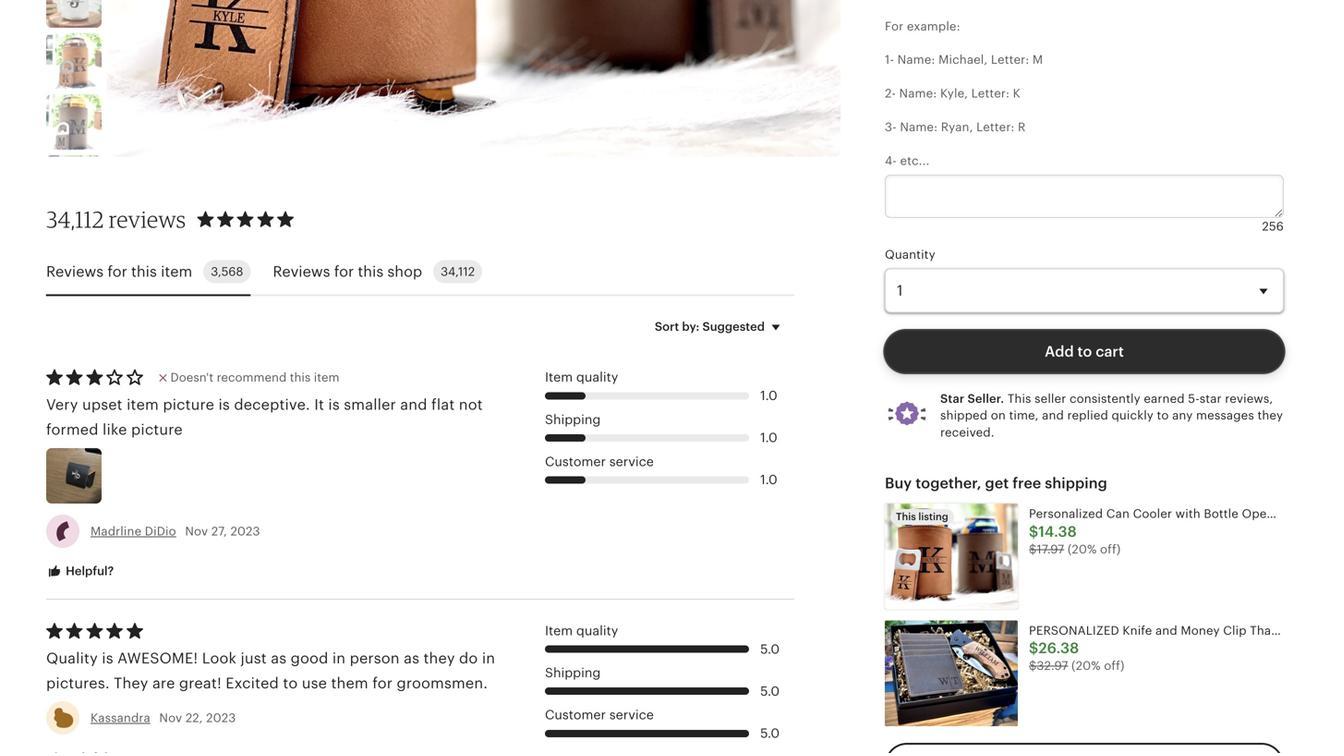 Task type: describe. For each thing, give the bounding box(es) containing it.
madrline didio link
[[91, 524, 176, 538]]

and inside very upset item picture is deceptive. it is smaller and flat not formed like picture
[[400, 396, 428, 413]]

ryan,
[[941, 120, 974, 134]]

formed
[[46, 422, 99, 438]]

suggested
[[703, 320, 765, 334]]

item quality for quality is awesome! look just as good in person as they do in pictures. they are great! excited to use them for groomsmen.
[[545, 623, 619, 638]]

seller
[[1035, 392, 1067, 406]]

didio
[[145, 524, 176, 538]]

are
[[152, 675, 175, 692]]

17.97
[[1037, 542, 1065, 556]]

shipping for quality is awesome! look just as good in person as they do in pictures. they are great! excited to use them for groomsmen.
[[545, 665, 601, 680]]

for example:
[[885, 19, 961, 33]]

upset
[[82, 396, 123, 413]]

very upset item picture is deceptive. it is smaller and flat not formed like picture
[[46, 396, 483, 438]]

4 $ from the top
[[1029, 659, 1037, 673]]

3- name: ryan, letter: r
[[885, 120, 1026, 134]]

kassandra link
[[91, 711, 150, 725]]

0 vertical spatial 2023
[[231, 524, 260, 538]]

reviews
[[109, 206, 186, 233]]

received.
[[941, 425, 995, 439]]

this for seller
[[1008, 392, 1032, 406]]

item for quality is awesome! look just as good in person as they do in pictures. they are great! excited to use them for groomsmen.
[[545, 623, 573, 638]]

by:
[[682, 320, 700, 334]]

m
[[1033, 53, 1044, 67]]

34,112 reviews
[[46, 206, 186, 233]]

1 vertical spatial 2023
[[206, 711, 236, 725]]

michael,
[[939, 53, 988, 67]]

32.97
[[1037, 659, 1069, 673]]

awesome!
[[118, 650, 198, 667]]

5.0 for quality
[[761, 642, 780, 656]]

together,
[[916, 475, 982, 492]]

reviews,
[[1226, 392, 1274, 406]]

4-
[[885, 154, 897, 168]]

consistently
[[1070, 392, 1141, 406]]

26.38
[[1039, 640, 1080, 657]]

any
[[1173, 409, 1193, 423]]

messages
[[1197, 409, 1255, 423]]

do
[[459, 650, 478, 667]]

they inside 'quality is awesome! look just as good in person as they do in pictures. they are great! excited to use them for groomsmen.'
[[424, 650, 455, 667]]

quality is awesome! look just as good in person as they do in pictures. they are great! excited to use them for groomsmen.
[[46, 650, 496, 692]]

shipped
[[941, 409, 988, 423]]

quality for quality is awesome! look just as good in person as they do in pictures. they are great! excited to use them for groomsmen.
[[577, 623, 619, 638]]

2- name: kyle, letter: k
[[885, 86, 1021, 100]]

reviews for this item
[[46, 263, 192, 280]]

off) for 14.38
[[1101, 542, 1121, 556]]

for inside 'quality is awesome! look just as good in person as they do in pictures. they are great! excited to use them for groomsmen.'
[[373, 675, 393, 692]]

shipping for very upset item picture is deceptive. it is smaller and flat not formed like picture
[[545, 412, 601, 427]]

customer service for very upset item picture is deceptive. it is smaller and flat not formed like picture
[[545, 454, 654, 469]]

doesn't
[[171, 371, 214, 385]]

service for very upset item picture is deceptive. it is smaller and flat not formed like picture
[[610, 454, 654, 469]]

pictures.
[[46, 675, 110, 692]]

kassandra
[[91, 711, 150, 725]]

them
[[331, 675, 369, 692]]

just
[[241, 650, 267, 667]]

like
[[103, 422, 127, 438]]

34,112 for 34,112
[[441, 265, 475, 279]]

recommend
[[217, 371, 287, 385]]

this for reviews for this item
[[131, 263, 157, 280]]

1 $ from the top
[[1029, 523, 1039, 540]]

service for quality is awesome! look just as good in person as they do in pictures. they are great! excited to use them for groomsmen.
[[610, 708, 654, 722]]

not
[[459, 396, 483, 413]]

quantity
[[885, 248, 936, 261]]

madrline didio nov 27, 2023
[[91, 524, 260, 538]]

star seller.
[[941, 392, 1005, 406]]

sort by: suggested button
[[641, 307, 801, 346]]

4- etc...
[[885, 154, 930, 168]]

tab list containing reviews for this item
[[46, 249, 795, 296]]

(20% for 26.38
[[1072, 659, 1101, 673]]

cart
[[1096, 343, 1125, 360]]

letter: for r
[[977, 120, 1015, 134]]

person
[[350, 650, 400, 667]]

0 horizontal spatial nov
[[159, 711, 182, 725]]

etc...
[[901, 154, 930, 168]]

view details of this review photo by madrline didio image
[[46, 448, 102, 504]]

k
[[1013, 86, 1021, 100]]

2 horizontal spatial is
[[328, 396, 340, 413]]

shipping
[[1045, 475, 1108, 492]]

letter: for m
[[992, 53, 1030, 67]]

personalized knife and money clip thank you groomsmen gifts engraved for wedding party image
[[885, 621, 1018, 726]]

use
[[302, 675, 327, 692]]

this listing
[[896, 511, 949, 523]]

this for reviews for this shop
[[358, 263, 384, 280]]

item inside very upset item picture is deceptive. it is smaller and flat not formed like picture
[[127, 396, 159, 413]]

replied
[[1068, 409, 1109, 423]]

$ 26.38 $ 32.97 (20% off)
[[1029, 640, 1125, 673]]

5.0 for service
[[761, 726, 780, 741]]

doesn't recommend this item
[[171, 371, 340, 385]]

add
[[1045, 343, 1074, 360]]

(20% for 14.38
[[1068, 542, 1097, 556]]

earned
[[1144, 392, 1185, 406]]

sort by: suggested
[[655, 320, 765, 334]]

they inside this seller consistently earned 5-star reviews, shipped on time, and replied quickly to any messages they received.
[[1258, 409, 1284, 423]]

off) for 26.38
[[1105, 659, 1125, 673]]

flat
[[432, 396, 455, 413]]

letter: for k
[[972, 86, 1010, 100]]

personalized can cooler with bottle opener for groomsmen gifts black/round image
[[46, 155, 102, 211]]

personalized can cooler with bottle opener for groomsmen gifts dark brown/round image
[[46, 94, 102, 150]]

256
[[1263, 220, 1285, 233]]

0 vertical spatial nov
[[185, 524, 208, 538]]

reviews for reviews for this item
[[46, 263, 104, 280]]

buy
[[885, 475, 912, 492]]

3-
[[885, 120, 897, 134]]

add to cart button
[[885, 329, 1285, 374]]

customer for very upset item picture is deceptive. it is smaller and flat not formed like picture
[[545, 454, 606, 469]]

0 vertical spatial picture
[[163, 396, 214, 413]]

kassandra nov 22, 2023
[[91, 711, 236, 725]]

star
[[941, 392, 965, 406]]

madrline
[[91, 524, 142, 538]]



Task type: vqa. For each thing, say whether or not it's contained in the screenshot.
y in A D B Y ETSY SELLER $ 8.64 $ 9.60 (10% OFF)
no



Task type: locate. For each thing, give the bounding box(es) containing it.
1 vertical spatial 5.0
[[761, 684, 780, 699]]

1 reviews from the left
[[46, 263, 104, 280]]

1 horizontal spatial nov
[[185, 524, 208, 538]]

item for doesn't recommend this item
[[314, 371, 340, 385]]

this inside this seller consistently earned 5-star reviews, shipped on time, and replied quickly to any messages they received.
[[1008, 392, 1032, 406]]

excited
[[226, 675, 279, 692]]

to down earned
[[1157, 409, 1170, 423]]

off) right 17.97
[[1101, 542, 1121, 556]]

1 vertical spatial name:
[[900, 86, 937, 100]]

2 service from the top
[[610, 708, 654, 722]]

reviews
[[46, 263, 104, 280], [273, 263, 330, 280]]

1.0 for quality
[[761, 388, 778, 403]]

1 vertical spatial service
[[610, 708, 654, 722]]

item quality
[[545, 370, 619, 385], [545, 623, 619, 638]]

great!
[[179, 675, 222, 692]]

2 in from the left
[[482, 650, 496, 667]]

$ right the personalized knife and money clip thank you groomsmen gifts engraved for wedding party 'image'
[[1029, 659, 1037, 673]]

1 vertical spatial quality
[[577, 623, 619, 638]]

0 vertical spatial quality
[[577, 370, 619, 385]]

listing
[[919, 511, 949, 523]]

very
[[46, 396, 78, 413]]

name: for 3-
[[900, 120, 938, 134]]

(20% down 26.38
[[1072, 659, 1101, 673]]

0 horizontal spatial item
[[127, 396, 159, 413]]

1 horizontal spatial as
[[404, 650, 420, 667]]

for down 34,112 reviews
[[108, 263, 127, 280]]

to inside button
[[1078, 343, 1093, 360]]

2023 right 27,
[[231, 524, 260, 538]]

is down recommend
[[219, 396, 230, 413]]

1 vertical spatial customer
[[545, 708, 606, 722]]

to inside 'quality is awesome! look just as good in person as they do in pictures. they are great! excited to use them for groomsmen.'
[[283, 675, 298, 692]]

name: for 2-
[[900, 86, 937, 100]]

2 1.0 from the top
[[761, 430, 778, 445]]

34,112 for 34,112 reviews
[[46, 206, 104, 233]]

$ down free on the right bottom of the page
[[1029, 542, 1037, 556]]

1 shipping from the top
[[545, 412, 601, 427]]

0 horizontal spatial for
[[108, 263, 127, 280]]

and inside this seller consistently earned 5-star reviews, shipped on time, and replied quickly to any messages they received.
[[1043, 409, 1065, 423]]

shop
[[388, 263, 422, 280]]

customer for quality is awesome! look just as good in person as they do in pictures. they are great! excited to use them for groomsmen.
[[545, 708, 606, 722]]

34,112
[[46, 206, 104, 233], [441, 265, 475, 279]]

0 vertical spatial 5.0
[[761, 642, 780, 656]]

and left flat
[[400, 396, 428, 413]]

(20% down 14.38
[[1068, 542, 1097, 556]]

2 5.0 from the top
[[761, 684, 780, 699]]

2 vertical spatial letter:
[[977, 120, 1015, 134]]

star
[[1200, 392, 1222, 406]]

item for reviews for this item
[[161, 263, 192, 280]]

quality for very upset item picture is deceptive. it is smaller and flat not formed like picture
[[577, 370, 619, 385]]

Add your personalization text field
[[885, 175, 1285, 218]]

1 vertical spatial shipping
[[545, 665, 601, 680]]

2 quality from the top
[[577, 623, 619, 638]]

sort
[[655, 320, 679, 334]]

3 1.0 from the top
[[761, 472, 778, 487]]

34,112 up reviews for this item
[[46, 206, 104, 233]]

1 horizontal spatial they
[[1258, 409, 1284, 423]]

0 vertical spatial this
[[1008, 392, 1032, 406]]

letter: left m
[[992, 53, 1030, 67]]

and down seller
[[1043, 409, 1065, 423]]

name: for 1-
[[898, 53, 936, 67]]

shipping
[[545, 412, 601, 427], [545, 665, 601, 680]]

0 vertical spatial 1.0
[[761, 388, 778, 403]]

customer
[[545, 454, 606, 469], [545, 708, 606, 722]]

2 horizontal spatial for
[[373, 675, 393, 692]]

1.0
[[761, 388, 778, 403], [761, 430, 778, 445], [761, 472, 778, 487]]

customer service for quality is awesome! look just as good in person as they do in pictures. they are great! excited to use them for groomsmen.
[[545, 708, 654, 722]]

(20% inside $ 14.38 $ 17.97 (20% off)
[[1068, 542, 1097, 556]]

0 horizontal spatial in
[[333, 650, 346, 667]]

1 customer from the top
[[545, 454, 606, 469]]

2 customer from the top
[[545, 708, 606, 722]]

1 item quality from the top
[[545, 370, 619, 385]]

service
[[610, 454, 654, 469], [610, 708, 654, 722]]

0 horizontal spatial this
[[896, 511, 916, 523]]

2 vertical spatial name:
[[900, 120, 938, 134]]

r
[[1018, 120, 1026, 134]]

2 item quality from the top
[[545, 623, 619, 638]]

1- name: michael, letter: m
[[885, 53, 1044, 67]]

2 item from the top
[[545, 623, 573, 638]]

for down person
[[373, 675, 393, 692]]

on
[[991, 409, 1006, 423]]

helpful?
[[63, 564, 114, 578]]

off) inside $ 14.38 $ 17.97 (20% off)
[[1101, 542, 1121, 556]]

0 vertical spatial service
[[610, 454, 654, 469]]

$ up "32.97"
[[1029, 640, 1039, 657]]

0 vertical spatial customer service
[[545, 454, 654, 469]]

(20% inside $ 26.38 $ 32.97 (20% off)
[[1072, 659, 1101, 673]]

to inside this seller consistently earned 5-star reviews, shipped on time, and replied quickly to any messages they received.
[[1157, 409, 1170, 423]]

item
[[161, 263, 192, 280], [314, 371, 340, 385], [127, 396, 159, 413]]

customer service
[[545, 454, 654, 469], [545, 708, 654, 722]]

1 item from the top
[[545, 370, 573, 385]]

1 vertical spatial letter:
[[972, 86, 1010, 100]]

0 horizontal spatial reviews
[[46, 263, 104, 280]]

1 vertical spatial they
[[424, 650, 455, 667]]

quality
[[46, 650, 98, 667]]

0 vertical spatial 34,112
[[46, 206, 104, 233]]

off)
[[1101, 542, 1121, 556], [1105, 659, 1125, 673]]

0 vertical spatial item
[[161, 263, 192, 280]]

reviews for this shop
[[273, 263, 422, 280]]

0 vertical spatial off)
[[1101, 542, 1121, 556]]

personalized can cooler with bottle opener for groomsmen gifts chestnut/round image
[[46, 33, 102, 89]]

item up the like on the bottom of the page
[[127, 396, 159, 413]]

off) inside $ 26.38 $ 32.97 (20% off)
[[1105, 659, 1125, 673]]

is right it
[[328, 396, 340, 413]]

1 horizontal spatial in
[[482, 650, 496, 667]]

this up deceptive.
[[290, 371, 311, 385]]

quickly
[[1112, 409, 1154, 423]]

0 horizontal spatial they
[[424, 650, 455, 667]]

1 in from the left
[[333, 650, 346, 667]]

0 horizontal spatial this
[[131, 263, 157, 280]]

1 vertical spatial picture
[[131, 422, 183, 438]]

this down reviews
[[131, 263, 157, 280]]

is right quality in the bottom of the page
[[102, 650, 113, 667]]

0 vertical spatial letter:
[[992, 53, 1030, 67]]

item left 3,568
[[161, 263, 192, 280]]

0 horizontal spatial is
[[102, 650, 113, 667]]

1 vertical spatial item
[[545, 623, 573, 638]]

0 vertical spatial item
[[545, 370, 573, 385]]

good
[[291, 650, 328, 667]]

1 horizontal spatial item
[[161, 263, 192, 280]]

picture down doesn't
[[163, 396, 214, 413]]

1 vertical spatial (20%
[[1072, 659, 1101, 673]]

0 horizontal spatial 34,112
[[46, 206, 104, 233]]

as right just
[[271, 650, 287, 667]]

letter: left the k
[[972, 86, 1010, 100]]

name: right 3-
[[900, 120, 938, 134]]

this for listing
[[896, 511, 916, 523]]

for left shop
[[334, 263, 354, 280]]

1 horizontal spatial and
[[1043, 409, 1065, 423]]

buy together, get free shipping
[[885, 475, 1108, 492]]

1 as from the left
[[271, 650, 287, 667]]

2 vertical spatial to
[[283, 675, 298, 692]]

1 horizontal spatial this
[[1008, 392, 1032, 406]]

1 horizontal spatial to
[[1078, 343, 1093, 360]]

this for doesn't recommend this item
[[290, 371, 311, 385]]

0 vertical spatial item quality
[[545, 370, 619, 385]]

nov left 27,
[[185, 524, 208, 538]]

they
[[114, 675, 148, 692]]

in up them
[[333, 650, 346, 667]]

item quality for very upset item picture is deceptive. it is smaller and flat not formed like picture
[[545, 370, 619, 385]]

3 5.0 from the top
[[761, 726, 780, 741]]

helpful? button
[[32, 554, 128, 589]]

this up time,
[[1008, 392, 1032, 406]]

0 horizontal spatial and
[[400, 396, 428, 413]]

0 horizontal spatial to
[[283, 675, 298, 692]]

2 vertical spatial 1.0
[[761, 472, 778, 487]]

add to cart
[[1045, 343, 1125, 360]]

free
[[1013, 475, 1042, 492]]

0 vertical spatial to
[[1078, 343, 1093, 360]]

3 $ from the top
[[1029, 640, 1039, 657]]

for for shop
[[334, 263, 354, 280]]

$ 14.38 $ 17.97 (20% off)
[[1029, 523, 1121, 556]]

1 vertical spatial item
[[314, 371, 340, 385]]

to
[[1078, 343, 1093, 360], [1157, 409, 1170, 423], [283, 675, 298, 692]]

in
[[333, 650, 346, 667], [482, 650, 496, 667]]

kyle,
[[941, 86, 969, 100]]

and
[[400, 396, 428, 413], [1043, 409, 1065, 423]]

it
[[314, 396, 324, 413]]

2 reviews from the left
[[273, 263, 330, 280]]

1 horizontal spatial 34,112
[[441, 265, 475, 279]]

1 vertical spatial off)
[[1105, 659, 1125, 673]]

0 horizontal spatial as
[[271, 650, 287, 667]]

0 vertical spatial shipping
[[545, 412, 601, 427]]

smaller
[[344, 396, 396, 413]]

this seller consistently earned 5-star reviews, shipped on time, and replied quickly to any messages they received.
[[941, 392, 1284, 439]]

2 shipping from the top
[[545, 665, 601, 680]]

1 horizontal spatial is
[[219, 396, 230, 413]]

nov left 22,
[[159, 711, 182, 725]]

1 vertical spatial item quality
[[545, 623, 619, 638]]

2 vertical spatial item
[[127, 396, 159, 413]]

this
[[131, 263, 157, 280], [358, 263, 384, 280], [290, 371, 311, 385]]

2 horizontal spatial item
[[314, 371, 340, 385]]

1 horizontal spatial reviews
[[273, 263, 330, 280]]

5-
[[1189, 392, 1200, 406]]

2 vertical spatial 5.0
[[761, 726, 780, 741]]

$ up 17.97
[[1029, 523, 1039, 540]]

1 customer service from the top
[[545, 454, 654, 469]]

for for item
[[108, 263, 127, 280]]

item
[[545, 370, 573, 385], [545, 623, 573, 638]]

0 vertical spatial customer
[[545, 454, 606, 469]]

they down "reviews,"
[[1258, 409, 1284, 423]]

this
[[1008, 392, 1032, 406], [896, 511, 916, 523]]

2 horizontal spatial this
[[358, 263, 384, 280]]

1 vertical spatial nov
[[159, 711, 182, 725]]

this left shop
[[358, 263, 384, 280]]

22,
[[186, 711, 203, 725]]

time,
[[1010, 409, 1039, 423]]

name:
[[898, 53, 936, 67], [900, 86, 937, 100], [900, 120, 938, 134]]

tab list
[[46, 249, 795, 296]]

letter:
[[992, 53, 1030, 67], [972, 86, 1010, 100], [977, 120, 1015, 134]]

off) right "32.97"
[[1105, 659, 1125, 673]]

1 vertical spatial customer service
[[545, 708, 654, 722]]

picture right the like on the bottom of the page
[[131, 422, 183, 438]]

1-
[[885, 53, 895, 67]]

letter: left r
[[977, 120, 1015, 134]]

name: right 1- at the top right of page
[[898, 53, 936, 67]]

1 vertical spatial 34,112
[[441, 265, 475, 279]]

get
[[986, 475, 1009, 492]]

deceptive.
[[234, 396, 310, 413]]

as right person
[[404, 650, 420, 667]]

look
[[202, 650, 237, 667]]

reviews right 3,568
[[273, 263, 330, 280]]

1 horizontal spatial for
[[334, 263, 354, 280]]

1.0 for service
[[761, 472, 778, 487]]

2 as from the left
[[404, 650, 420, 667]]

name: right 2-
[[900, 86, 937, 100]]

is
[[219, 396, 230, 413], [328, 396, 340, 413], [102, 650, 113, 667]]

reviews for reviews for this shop
[[273, 263, 330, 280]]

3,568
[[211, 265, 243, 279]]

item for very upset item picture is deceptive. it is smaller and flat not formed like picture
[[545, 370, 573, 385]]

1 vertical spatial to
[[1157, 409, 1170, 423]]

they up groomsmen.
[[424, 650, 455, 667]]

1 horizontal spatial this
[[290, 371, 311, 385]]

1 5.0 from the top
[[761, 642, 780, 656]]

item up it
[[314, 371, 340, 385]]

0 vertical spatial they
[[1258, 409, 1284, 423]]

nov
[[185, 524, 208, 538], [159, 711, 182, 725]]

for
[[885, 19, 904, 33]]

2 horizontal spatial to
[[1157, 409, 1170, 423]]

2023 right 22,
[[206, 711, 236, 725]]

example:
[[907, 19, 961, 33]]

to left use
[[283, 675, 298, 692]]

2 customer service from the top
[[545, 708, 654, 722]]

1 vertical spatial this
[[896, 511, 916, 523]]

this left listing
[[896, 511, 916, 523]]

personalized can cooler with bottle opener for groomsmen gifts and christmas gift ideas for company gifts image
[[885, 504, 1018, 609]]

0 vertical spatial name:
[[898, 53, 936, 67]]

2 $ from the top
[[1029, 542, 1037, 556]]

1 quality from the top
[[577, 370, 619, 385]]

0 vertical spatial (20%
[[1068, 542, 1097, 556]]

reviews down 34,112 reviews
[[46, 263, 104, 280]]

in right do
[[482, 650, 496, 667]]

is inside 'quality is awesome! look just as good in person as they do in pictures. they are great! excited to use them for groomsmen.'
[[102, 650, 113, 667]]

2-
[[885, 86, 896, 100]]

to left "cart" at the right of the page
[[1078, 343, 1093, 360]]

1 vertical spatial 1.0
[[761, 430, 778, 445]]

1 1.0 from the top
[[761, 388, 778, 403]]

2023
[[231, 524, 260, 538], [206, 711, 236, 725]]

1 service from the top
[[610, 454, 654, 469]]

34,112 right shop
[[441, 265, 475, 279]]

personalized can cooler with bottle opener for groomsmen gifts white/round image
[[46, 0, 102, 28]]



